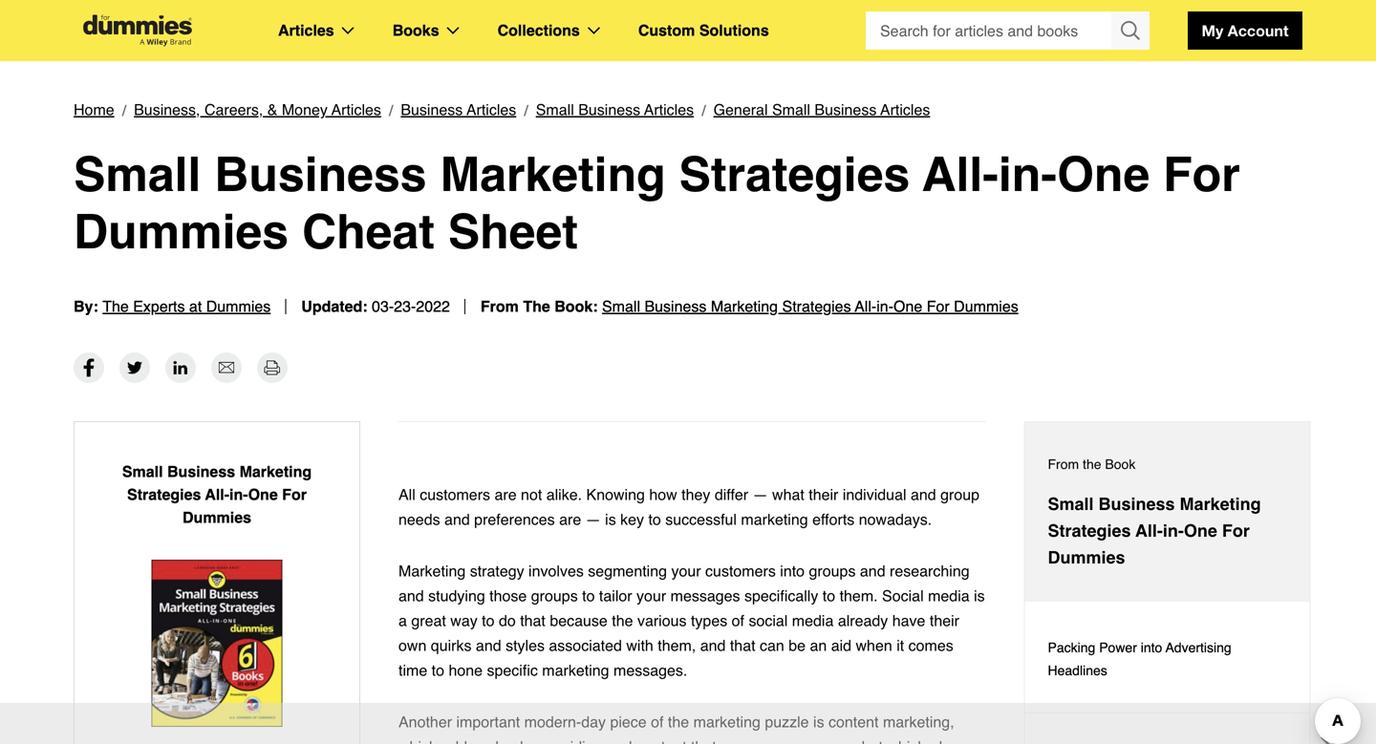 Task type: describe. For each thing, give the bounding box(es) containing it.
knowing
[[586, 486, 645, 504]]

have
[[892, 612, 925, 630]]

strategies inside small business marketing strategies all-in-one for dummies cheat sheet
[[679, 147, 910, 202]]

one inside small business marketing strategies all-in-one for dummies cheat sheet
[[1057, 147, 1150, 202]]

by:
[[74, 298, 98, 315]]

03-
[[372, 298, 394, 315]]

custom
[[638, 22, 695, 39]]

business articles link
[[401, 97, 516, 122]]

business,
[[134, 101, 200, 119]]

sheet
[[448, 205, 578, 259]]

nowadays.
[[859, 511, 932, 528]]

another
[[399, 713, 452, 731]]

key
[[620, 511, 644, 528]]

business, careers, & money articles link
[[134, 97, 381, 122]]

small business marketing strategies all-in-one for dummies cheat sheet
[[74, 147, 1240, 259]]

comes
[[908, 637, 954, 655]]

small business marketing strategies all-in-one for dummies inside tab
[[1048, 495, 1261, 568]]

packing power into advertising headlines link
[[1025, 606, 1310, 714]]

social
[[882, 587, 924, 605]]

hone
[[449, 662, 483, 679]]

business, careers, & money articles
[[134, 101, 381, 119]]

piece
[[610, 713, 647, 731]]

that inside the another important modern-day piece of the marketing puzzle is content marketing, which adds value by providing real content that consumers can use, but which als
[[691, 738, 716, 744]]

quirks
[[431, 637, 472, 655]]

custom solutions
[[638, 22, 769, 39]]

business inside small business marketing strategies all-in-one for dummies cheat sheet
[[214, 147, 427, 202]]

power
[[1099, 640, 1137, 656]]

0 vertical spatial content
[[829, 713, 879, 731]]

0 vertical spatial that
[[520, 612, 546, 630]]

alike.
[[546, 486, 582, 504]]

packing power into advertising headlines
[[1048, 640, 1232, 679]]

updated:
[[301, 298, 368, 315]]

time
[[399, 662, 427, 679]]

specific
[[487, 662, 538, 679]]

types
[[691, 612, 727, 630]]

book image image
[[151, 560, 283, 727]]

to up because on the bottom left
[[582, 587, 595, 605]]

open collections list image
[[588, 27, 600, 34]]

successful
[[665, 511, 737, 528]]

when
[[856, 637, 892, 655]]

involves
[[529, 562, 584, 580]]

the for by:
[[102, 298, 129, 315]]

in- inside small business marketing strategies all-in-one for dummies cheat sheet
[[999, 147, 1057, 202]]

marketing inside the another important modern-day piece of the marketing puzzle is content marketing, which adds value by providing real content that consumers can use, but which als
[[693, 713, 761, 731]]

1 vertical spatial media
[[792, 612, 834, 630]]

from the book
[[1048, 457, 1136, 472]]

consumers
[[721, 738, 795, 744]]

needs
[[399, 511, 440, 528]]

and down types
[[700, 637, 726, 655]]

small business marketing strategies all-in-one for dummies tab
[[1025, 422, 1310, 602]]

in- inside tab
[[1163, 521, 1184, 541]]

from for from the book
[[1048, 457, 1079, 472]]

strategies inside tab
[[1048, 521, 1131, 541]]

aid
[[831, 637, 852, 655]]

and down do
[[476, 637, 501, 655]]

for inside small business marketing strategies all-in-one for dummies cheat sheet
[[1163, 147, 1240, 202]]

dummies inside small business marketing strategies all-in-one for dummies cheat sheet
[[74, 205, 289, 259]]

use,
[[829, 738, 857, 744]]

&
[[267, 101, 278, 119]]

their inside all customers are not alike. knowing how they differ — what their individual and group needs and preferences are — is key to successful marketing efforts nowadays.
[[809, 486, 838, 504]]

strategy
[[470, 562, 524, 580]]

of inside marketing strategy involves segmenting your customers into groups and researching and studying those groups to tailor your messages specifically to them. social media is a great way to do that because the various types of social media already have their own quirks and styles associated with them, and that can be an aid when it comes time to hone specific marketing messages.
[[732, 612, 744, 630]]

them,
[[658, 637, 696, 655]]

business articles
[[401, 101, 516, 119]]

open book categories image
[[447, 27, 459, 34]]

messages
[[670, 587, 740, 605]]

differ
[[715, 486, 748, 504]]

advertising
[[1166, 640, 1232, 656]]

2022
[[416, 298, 450, 315]]

account
[[1228, 22, 1289, 40]]

into inside marketing strategy involves segmenting your customers into groups and researching and studying those groups to tailor your messages specifically to them. social media is a great way to do that because the various types of social media already have their own quirks and styles associated with them, and that can be an aid when it comes time to hone specific marketing messages.
[[780, 562, 805, 580]]

all customers are not alike. knowing how they differ — what their individual and group needs and preferences are — is key to successful marketing efforts nowadays.
[[399, 486, 980, 528]]

efforts
[[812, 511, 855, 528]]

own
[[399, 637, 427, 655]]

general small business articles
[[713, 101, 930, 119]]

from for from the book: small business marketing strategies all-in-one for dummies
[[481, 298, 519, 315]]

to right "time"
[[432, 662, 444, 679]]

all- inside small business marketing strategies all-in-one for dummies cheat sheet
[[922, 147, 999, 202]]

23-
[[394, 298, 416, 315]]

general
[[713, 101, 768, 119]]

with
[[626, 637, 653, 655]]

small business articles
[[536, 101, 694, 119]]

and right needs
[[444, 511, 470, 528]]

1 vertical spatial content
[[636, 738, 687, 744]]

small inside tab
[[1048, 495, 1094, 514]]

but
[[862, 738, 883, 744]]

modern-
[[524, 713, 581, 731]]

0 horizontal spatial your
[[637, 587, 666, 605]]

providing
[[540, 738, 602, 744]]

solutions
[[699, 22, 769, 39]]

0 vertical spatial your
[[671, 562, 701, 580]]

way
[[450, 612, 478, 630]]

1 horizontal spatial media
[[928, 587, 970, 605]]

an
[[810, 637, 827, 655]]

value
[[479, 738, 516, 744]]

segmenting
[[588, 562, 667, 580]]

book
[[1105, 457, 1136, 472]]

and left group
[[911, 486, 936, 504]]

0 horizontal spatial are
[[495, 486, 517, 504]]

do
[[499, 612, 516, 630]]

customers inside marketing strategy involves segmenting your customers into groups and researching and studying those groups to tailor your messages specifically to them. social media is a great way to do that because the various types of social media already have their own quirks and styles associated with them, and that can be an aid when it comes time to hone specific marketing messages.
[[705, 562, 776, 580]]

marketing inside all customers are not alike. knowing how they differ — what their individual and group needs and preferences are — is key to successful marketing efforts nowadays.
[[741, 511, 808, 528]]

1 horizontal spatial groups
[[809, 562, 856, 580]]

they
[[682, 486, 710, 504]]

home link
[[74, 97, 114, 122]]

be
[[789, 637, 806, 655]]

styles
[[506, 637, 545, 655]]

home
[[74, 101, 114, 119]]



Task type: locate. For each thing, give the bounding box(es) containing it.
customers up needs
[[420, 486, 490, 504]]

1 horizontal spatial can
[[800, 738, 824, 744]]

0 horizontal spatial which
[[399, 738, 438, 744]]

is left key
[[605, 511, 616, 528]]

1 vertical spatial their
[[930, 612, 959, 630]]

their inside marketing strategy involves segmenting your customers into groups and researching and studying those groups to tailor your messages specifically to them. social media is a great way to do that because the various types of social media already have their own quirks and styles associated with them, and that can be an aid when it comes time to hone specific marketing messages.
[[930, 612, 959, 630]]

0 horizontal spatial of
[[651, 713, 664, 731]]

media down researching
[[928, 587, 970, 605]]

the right piece
[[668, 713, 689, 731]]

of
[[732, 612, 744, 630], [651, 713, 664, 731]]

logo image
[[74, 15, 202, 46]]

1 vertical spatial your
[[637, 587, 666, 605]]

0 horizontal spatial groups
[[531, 587, 578, 605]]

dummies
[[74, 205, 289, 259], [206, 298, 271, 315], [954, 298, 1018, 315], [183, 509, 251, 527], [1048, 548, 1125, 568]]

media up an at bottom right
[[792, 612, 834, 630]]

open article categories image
[[342, 27, 354, 34]]

associated
[[549, 637, 622, 655]]

custom solutions link
[[638, 18, 769, 43]]

content up use,
[[829, 713, 879, 731]]

content down piece
[[636, 738, 687, 744]]

that right do
[[520, 612, 546, 630]]

the left book
[[1083, 457, 1101, 472]]

is inside all customers are not alike. knowing how they differ — what their individual and group needs and preferences are — is key to successful marketing efforts nowadays.
[[605, 511, 616, 528]]

specifically
[[744, 587, 818, 605]]

the inside marketing strategy involves segmenting your customers into groups and researching and studying those groups to tailor your messages specifically to them. social media is a great way to do that because the various types of social media already have their own quirks and styles associated with them, and that can be an aid when it comes time to hone specific marketing messages.
[[612, 612, 633, 630]]

2 which from the left
[[887, 738, 926, 744]]

customers
[[420, 486, 490, 504], [705, 562, 776, 580]]

your
[[671, 562, 701, 580], [637, 587, 666, 605]]

it
[[897, 637, 904, 655]]

can
[[760, 637, 784, 655], [800, 738, 824, 744]]

marketing inside marketing strategy involves segmenting your customers into groups and researching and studying those groups to tailor your messages specifically to them. social media is a great way to do that because the various types of social media already have their own quirks and styles associated with them, and that can be an aid when it comes time to hone specific marketing messages.
[[542, 662, 609, 679]]

to inside all customers are not alike. knowing how they differ — what their individual and group needs and preferences are — is key to successful marketing efforts nowadays.
[[648, 511, 661, 528]]

experts
[[133, 298, 185, 315]]

careers,
[[204, 101, 263, 119]]

group
[[866, 11, 1150, 50]]

0 vertical spatial from
[[481, 298, 519, 315]]

0 horizontal spatial their
[[809, 486, 838, 504]]

0 vertical spatial is
[[605, 511, 616, 528]]

day
[[581, 713, 606, 731]]

1 horizontal spatial your
[[671, 562, 701, 580]]

2 vertical spatial is
[[813, 713, 824, 731]]

1 vertical spatial that
[[730, 637, 755, 655]]

marketing inside small business marketing strategies all-in-one for dummies cheat sheet
[[440, 147, 666, 202]]

small business articles link
[[536, 97, 694, 122]]

my
[[1202, 22, 1224, 40]]

0 vertical spatial their
[[809, 486, 838, 504]]

1 horizontal spatial the
[[523, 298, 550, 315]]

1 horizontal spatial —
[[753, 486, 768, 504]]

1 vertical spatial is
[[974, 587, 985, 605]]

my account link
[[1188, 11, 1303, 50]]

one inside tab
[[1184, 521, 1217, 541]]

into
[[780, 562, 805, 580], [1141, 640, 1162, 656]]

their up comes
[[930, 612, 959, 630]]

business
[[401, 101, 463, 119], [578, 101, 640, 119], [815, 101, 877, 119], [214, 147, 427, 202], [645, 298, 707, 315], [167, 463, 235, 481], [1099, 495, 1175, 514]]

1 vertical spatial into
[[1141, 640, 1162, 656]]

1 horizontal spatial of
[[732, 612, 744, 630]]

0 vertical spatial groups
[[809, 562, 856, 580]]

from inside small business marketing strategies all-in-one for dummies tab
[[1048, 457, 1079, 472]]

all
[[399, 486, 415, 504]]

group
[[940, 486, 980, 504]]

is inside the another important modern-day piece of the marketing puzzle is content marketing, which adds value by providing real content that consumers can use, but which als
[[813, 713, 824, 731]]

are
[[495, 486, 517, 504], [559, 511, 581, 528]]

1 vertical spatial are
[[559, 511, 581, 528]]

packing
[[1048, 640, 1095, 656]]

1 which from the left
[[399, 738, 438, 744]]

the experts at dummies link
[[102, 298, 271, 315]]

studying
[[428, 587, 485, 605]]

— left what
[[753, 486, 768, 504]]

all-
[[922, 147, 999, 202], [855, 298, 877, 315], [205, 486, 229, 504], [1136, 521, 1163, 541]]

into inside packing power into advertising headlines
[[1141, 640, 1162, 656]]

small business marketing strategies all-in-one for dummies link
[[602, 298, 1018, 315]]

the
[[102, 298, 129, 315], [523, 298, 550, 315]]

those
[[489, 587, 527, 605]]

that
[[520, 612, 546, 630], [730, 637, 755, 655], [691, 738, 716, 744]]

in-
[[999, 147, 1057, 202], [877, 298, 894, 315], [229, 486, 248, 504], [1163, 521, 1184, 541]]

1 horizontal spatial into
[[1141, 640, 1162, 656]]

your up messages
[[671, 562, 701, 580]]

2 horizontal spatial is
[[974, 587, 985, 605]]

by
[[520, 738, 536, 744]]

1 horizontal spatial from
[[1048, 457, 1079, 472]]

from left book
[[1048, 457, 1079, 472]]

2 vertical spatial that
[[691, 738, 716, 744]]

another important modern-day piece of the marketing puzzle is content marketing, which adds value by providing real content that consumers can use, but which als
[[399, 713, 959, 744]]

0 vertical spatial the
[[1083, 457, 1101, 472]]

from
[[481, 298, 519, 315], [1048, 457, 1079, 472]]

books
[[392, 22, 439, 39]]

1 horizontal spatial content
[[829, 713, 879, 731]]

general small business articles link
[[713, 97, 930, 122]]

small inside small business marketing strategies all-in-one for dummies cheat sheet
[[74, 147, 201, 202]]

of right piece
[[651, 713, 664, 731]]

into right power
[[1141, 640, 1162, 656]]

0 vertical spatial media
[[928, 587, 970, 605]]

of inside the another important modern-day piece of the marketing puzzle is content marketing, which adds value by providing real content that consumers can use, but which als
[[651, 713, 664, 731]]

great
[[411, 612, 446, 630]]

articles
[[278, 22, 334, 39], [331, 101, 381, 119], [467, 101, 516, 119], [644, 101, 694, 119], [880, 101, 930, 119]]

2 vertical spatial the
[[668, 713, 689, 731]]

are down alike.
[[559, 511, 581, 528]]

0 vertical spatial —
[[753, 486, 768, 504]]

can left be
[[760, 637, 784, 655]]

1 vertical spatial —
[[586, 511, 601, 528]]

is
[[605, 511, 616, 528], [974, 587, 985, 605], [813, 713, 824, 731]]

preferences
[[474, 511, 555, 528]]

into up specifically
[[780, 562, 805, 580]]

are left not
[[495, 486, 517, 504]]

0 horizontal spatial from
[[481, 298, 519, 315]]

the down tailor on the left of page
[[612, 612, 633, 630]]

customers up messages
[[705, 562, 776, 580]]

1 horizontal spatial small business marketing strategies all-in-one for dummies
[[1048, 495, 1261, 568]]

that left consumers
[[691, 738, 716, 744]]

business inside tab
[[1099, 495, 1175, 514]]

1 vertical spatial marketing
[[542, 662, 609, 679]]

already
[[838, 612, 888, 630]]

0 horizontal spatial is
[[605, 511, 616, 528]]

0 horizontal spatial —
[[586, 511, 601, 528]]

the inside small business marketing strategies all-in-one for dummies tab
[[1083, 457, 1101, 472]]

marketing up consumers
[[693, 713, 761, 731]]

the left book:
[[523, 298, 550, 315]]

0 vertical spatial marketing
[[741, 511, 808, 528]]

0 horizontal spatial small business marketing strategies all-in-one for dummies
[[122, 463, 312, 527]]

and up them.
[[860, 562, 885, 580]]

the right 'by:'
[[102, 298, 129, 315]]

small business marketing strategies all-in-one for dummies
[[122, 463, 312, 527], [1048, 495, 1261, 568]]

from the book: small business marketing strategies all-in-one for dummies
[[481, 298, 1018, 315]]

0 horizontal spatial that
[[520, 612, 546, 630]]

is right social
[[974, 587, 985, 605]]

the for from
[[523, 298, 550, 315]]

from right 2022
[[481, 298, 519, 315]]

1 horizontal spatial are
[[559, 511, 581, 528]]

groups
[[809, 562, 856, 580], [531, 587, 578, 605]]

to left do
[[482, 612, 495, 630]]

strategies
[[679, 147, 910, 202], [782, 298, 851, 315], [127, 486, 201, 504], [1048, 521, 1131, 541]]

groups down involves in the bottom left of the page
[[531, 587, 578, 605]]

0 horizontal spatial the
[[612, 612, 633, 630]]

1 horizontal spatial customers
[[705, 562, 776, 580]]

1 horizontal spatial the
[[668, 713, 689, 731]]

0 vertical spatial can
[[760, 637, 784, 655]]

can inside marketing strategy involves segmenting your customers into groups and researching and studying those groups to tailor your messages specifically to them. social media is a great way to do that because the various types of social media already have their own quirks and styles associated with them, and that can be an aid when it comes time to hone specific marketing messages.
[[760, 637, 784, 655]]

marketing down associated
[[542, 662, 609, 679]]

is right puzzle
[[813, 713, 824, 731]]

messages.
[[614, 662, 687, 679]]

marketing inside small business marketing strategies all-in-one for dummies tab
[[1180, 495, 1261, 514]]

that down social
[[730, 637, 755, 655]]

1 horizontal spatial their
[[930, 612, 959, 630]]

0 vertical spatial into
[[780, 562, 805, 580]]

their up efforts
[[809, 486, 838, 504]]

is inside marketing strategy involves segmenting your customers into groups and researching and studying those groups to tailor your messages specifically to them. social media is a great way to do that because the various types of social media already have their own quirks and styles associated with them, and that can be an aid when it comes time to hone specific marketing messages.
[[974, 587, 985, 605]]

1 vertical spatial groups
[[531, 587, 578, 605]]

tailor
[[599, 587, 632, 605]]

dummies inside tab
[[1048, 548, 1125, 568]]

1 horizontal spatial that
[[691, 738, 716, 744]]

marketing inside marketing strategy involves segmenting your customers into groups and researching and studying those groups to tailor your messages specifically to them. social media is a great way to do that because the various types of social media already have their own quirks and styles associated with them, and that can be an aid when it comes time to hone specific marketing messages.
[[399, 562, 466, 580]]

what
[[772, 486, 804, 504]]

0 vertical spatial customers
[[420, 486, 490, 504]]

by: the experts at dummies
[[74, 298, 271, 315]]

2 horizontal spatial that
[[730, 637, 755, 655]]

adds
[[442, 738, 475, 744]]

0 horizontal spatial can
[[760, 637, 784, 655]]

1 vertical spatial customers
[[705, 562, 776, 580]]

0 horizontal spatial content
[[636, 738, 687, 744]]

media
[[928, 587, 970, 605], [792, 612, 834, 630]]

updated: 03-23-2022
[[301, 298, 450, 315]]

for inside tab
[[1222, 521, 1250, 541]]

headlines
[[1048, 663, 1107, 679]]

puzzle
[[765, 713, 809, 731]]

cheat
[[302, 205, 435, 259]]

collections
[[498, 22, 580, 39]]

individual
[[843, 486, 906, 504]]

0 vertical spatial of
[[732, 612, 744, 630]]

to right key
[[648, 511, 661, 528]]

marketing,
[[883, 713, 954, 731]]

Search for articles and books text field
[[866, 11, 1113, 50]]

of right types
[[732, 612, 744, 630]]

1 the from the left
[[102, 298, 129, 315]]

1 vertical spatial from
[[1048, 457, 1079, 472]]

the inside the another important modern-day piece of the marketing puzzle is content marketing, which adds value by providing real content that consumers can use, but which als
[[668, 713, 689, 731]]

researching
[[890, 562, 970, 580]]

1 vertical spatial the
[[612, 612, 633, 630]]

your up the various on the left bottom
[[637, 587, 666, 605]]

a
[[399, 612, 407, 630]]

2 vertical spatial marketing
[[693, 713, 761, 731]]

how
[[649, 486, 677, 504]]

2 horizontal spatial the
[[1083, 457, 1101, 472]]

customers inside all customers are not alike. knowing how they differ — what their individual and group needs and preferences are — is key to successful marketing efforts nowadays.
[[420, 486, 490, 504]]

marketing down what
[[741, 511, 808, 528]]

0 horizontal spatial media
[[792, 612, 834, 630]]

one
[[1057, 147, 1150, 202], [894, 298, 922, 315], [248, 486, 278, 504], [1184, 521, 1217, 541]]

which down the marketing,
[[887, 738, 926, 744]]

various
[[637, 612, 687, 630]]

can left use,
[[800, 738, 824, 744]]

1 vertical spatial of
[[651, 713, 664, 731]]

0 horizontal spatial into
[[780, 562, 805, 580]]

important
[[456, 713, 520, 731]]

my account
[[1202, 22, 1289, 40]]

2 the from the left
[[523, 298, 550, 315]]

real
[[607, 738, 632, 744]]

to
[[648, 511, 661, 528], [582, 587, 595, 605], [823, 587, 835, 605], [482, 612, 495, 630], [432, 662, 444, 679]]

all- inside tab
[[1136, 521, 1163, 541]]

0 horizontal spatial the
[[102, 298, 129, 315]]

1 horizontal spatial is
[[813, 713, 824, 731]]

can inside the another important modern-day piece of the marketing puzzle is content marketing, which adds value by providing real content that consumers can use, but which als
[[800, 738, 824, 744]]

and up a
[[399, 587, 424, 605]]

0 vertical spatial are
[[495, 486, 517, 504]]

at
[[189, 298, 202, 315]]

which down another
[[399, 738, 438, 744]]

1 horizontal spatial which
[[887, 738, 926, 744]]

to left them.
[[823, 587, 835, 605]]

— down knowing
[[586, 511, 601, 528]]

0 horizontal spatial customers
[[420, 486, 490, 504]]

groups up them.
[[809, 562, 856, 580]]

1 vertical spatial can
[[800, 738, 824, 744]]



Task type: vqa. For each thing, say whether or not it's contained in the screenshot.
/
no



